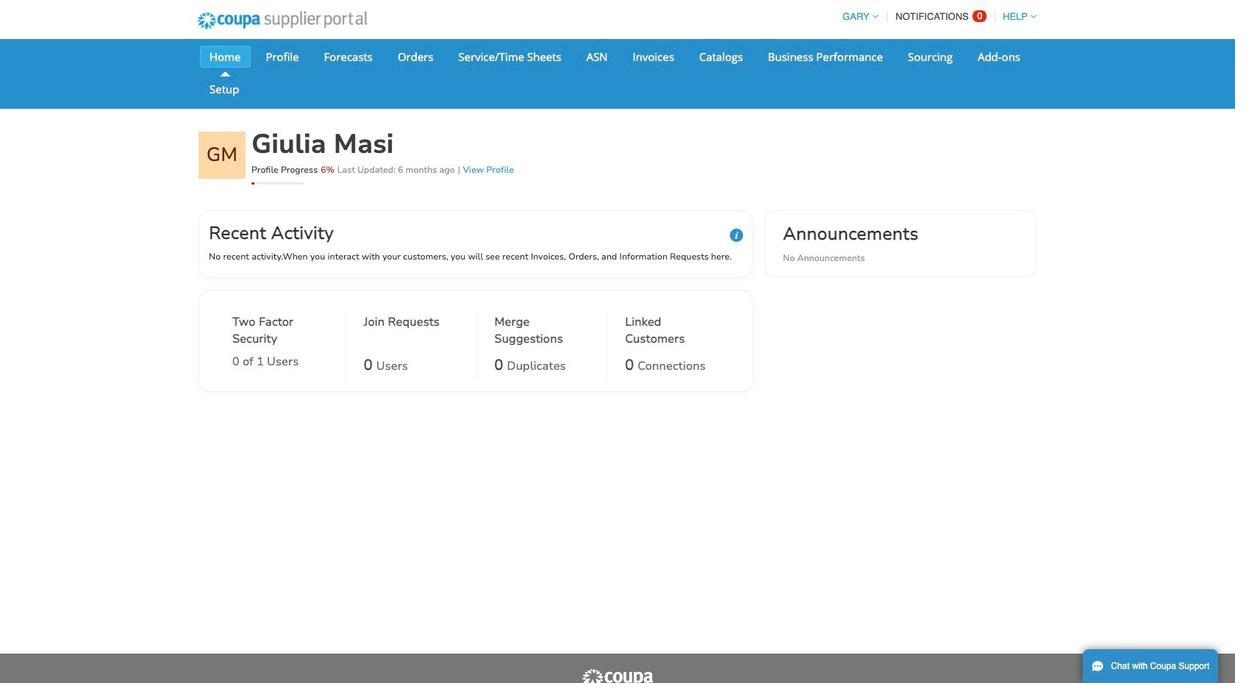 Task type: locate. For each thing, give the bounding box(es) containing it.
0 horizontal spatial coupa supplier portal image
[[188, 2, 377, 39]]

gm image
[[199, 132, 246, 179]]

1 vertical spatial coupa supplier portal image
[[581, 669, 655, 683]]

navigation
[[836, 2, 1037, 31]]

additional information image
[[730, 229, 744, 242]]

1 horizontal spatial coupa supplier portal image
[[581, 669, 655, 683]]

0 vertical spatial coupa supplier portal image
[[188, 2, 377, 39]]

coupa supplier portal image
[[188, 2, 377, 39], [581, 669, 655, 683]]



Task type: vqa. For each thing, say whether or not it's contained in the screenshot.
navigation
yes



